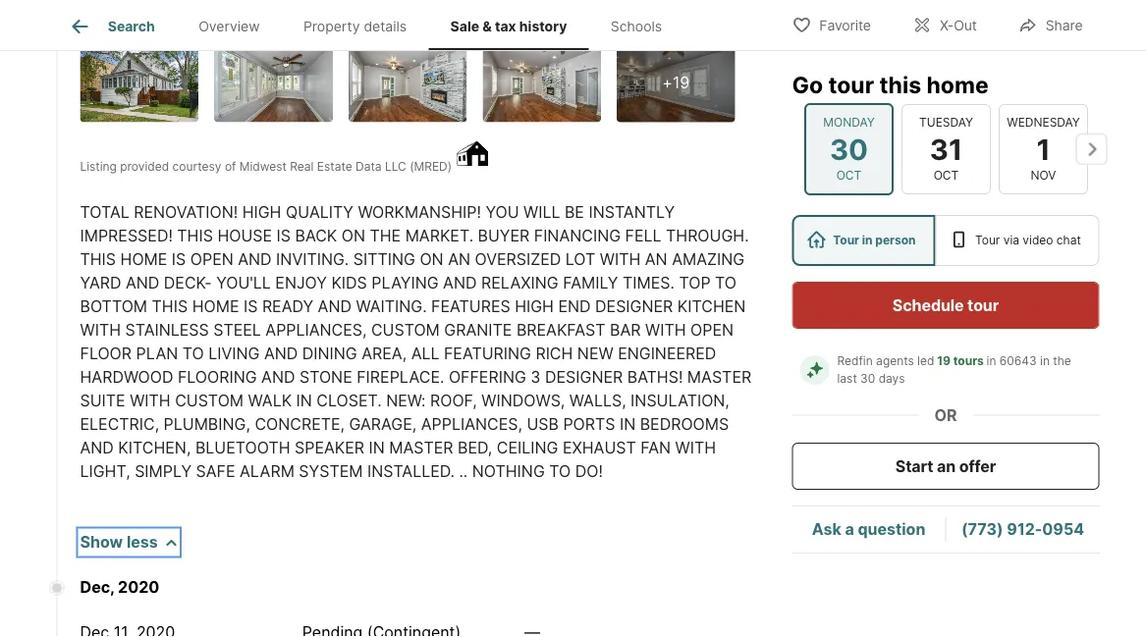Task type: vqa. For each thing, say whether or not it's contained in the screenshot.
person
yes



Task type: locate. For each thing, give the bounding box(es) containing it.
tour left via
[[975, 233, 1000, 247]]

1 vertical spatial is
[[172, 250, 186, 269]]

oversized
[[475, 250, 561, 269]]

concrete,
[[255, 415, 345, 434]]

appliances, up bed,
[[421, 415, 522, 434]]

1 horizontal spatial to
[[549, 462, 571, 481]]

wednesday
[[1006, 115, 1080, 129]]

next image
[[1076, 133, 1107, 165]]

None button
[[804, 103, 893, 195], [901, 104, 990, 194], [998, 104, 1088, 194], [804, 103, 893, 195], [901, 104, 990, 194], [998, 104, 1088, 194]]

1 horizontal spatial 19
[[937, 354, 951, 368]]

0 vertical spatial is
[[276, 227, 291, 246]]

30 right the last at the bottom
[[860, 372, 875, 386]]

0 vertical spatial tour
[[828, 71, 874, 98]]

back
[[295, 227, 337, 246]]

go
[[792, 71, 823, 98]]

ask a question link
[[812, 520, 925, 539]]

market.
[[405, 227, 473, 246]]

this down renovation!
[[177, 227, 213, 246]]

share
[[1046, 17, 1083, 34]]

plan
[[136, 344, 178, 364]]

1 horizontal spatial in
[[369, 439, 385, 458]]

to up flooring
[[182, 344, 204, 364]]

19 right led
[[937, 354, 951, 368]]

0 vertical spatial on
[[341, 227, 365, 246]]

ready
[[262, 297, 313, 316]]

show
[[80, 533, 123, 552]]

1 vertical spatial custom
[[175, 391, 244, 411]]

go tour this home
[[792, 71, 989, 98]]

new:
[[386, 391, 426, 411]]

on left the
[[341, 227, 365, 246]]

closet.
[[317, 391, 382, 411]]

fan
[[641, 439, 671, 458]]

details
[[364, 18, 407, 35]]

open down the kitchen
[[690, 321, 734, 340]]

total renovation! high quality workmanship! you will be instantly impressed! this house is back on the market. buyer financing fell through. this home is open and inviting. sitting on an oversized lot with an amazing yard and deck- you'll enjoy kids playing and relaxing family times. top to bottom this home is ready and waiting. features high end designer kitchen with stainless steel appliances, custom granite breakfast bar with open floor plan to living and dining area, all featuring rich new engineered hardwood flooring and stone fireplace. offering 3 designer baths! master suite with custom walk in closet. new: roof, windows, walls, insulation, electric, plumbing, concrete, garage, appliances, usb ports in bedrooms and kitchen, bluetooth speaker in master bed, ceiling exhaust fan with light, simply safe alarm system installed. .. nothing to do!
[[80, 203, 751, 481]]

property
[[303, 18, 360, 35]]

in
[[862, 233, 873, 247], [987, 354, 996, 368], [1040, 354, 1050, 368]]

the
[[1053, 354, 1071, 368]]

master up installed.
[[389, 439, 453, 458]]

1 horizontal spatial in
[[987, 354, 996, 368]]

workmanship!
[[358, 203, 481, 222]]

(mred)
[[410, 160, 452, 174]]

in left person at right top
[[862, 233, 873, 247]]

1 vertical spatial appliances,
[[421, 415, 522, 434]]

person
[[875, 233, 916, 247]]

inviting.
[[276, 250, 349, 269]]

0 horizontal spatial tour
[[828, 71, 874, 98]]

bed,
[[458, 439, 492, 458]]

master up insulation,
[[687, 368, 751, 387]]

0 vertical spatial master
[[687, 368, 751, 387]]

and up light,
[[80, 439, 114, 458]]

redfin agents led 19 tours in 60643
[[837, 354, 1037, 368]]

designer up bar
[[595, 297, 673, 316]]

0 horizontal spatial in
[[296, 391, 312, 411]]

all
[[411, 344, 439, 364]]

1 vertical spatial 30
[[860, 372, 875, 386]]

0 horizontal spatial an
[[448, 250, 470, 269]]

by
[[420, 0, 434, 5]]

..
[[459, 462, 468, 481]]

1 horizontal spatial tour
[[975, 233, 1000, 247]]

tab list
[[47, 0, 700, 50]]

0 horizontal spatial master
[[389, 439, 453, 458]]

oct inside "monday 30 oct"
[[836, 168, 861, 183]]

oct
[[836, 168, 861, 183], [933, 168, 958, 183]]

this
[[177, 227, 213, 246], [80, 250, 116, 269], [152, 297, 188, 316]]

tour inside tour in person option
[[833, 233, 859, 247]]

high up house
[[242, 203, 281, 222]]

1 vertical spatial high
[[515, 297, 554, 316]]

midwest
[[239, 160, 287, 174]]

in right tours
[[987, 354, 996, 368]]

19
[[673, 73, 690, 92], [937, 354, 951, 368]]

+ 19
[[662, 73, 690, 92]]

0 vertical spatial appliances,
[[265, 321, 367, 340]]

chat
[[1057, 233, 1081, 247]]

2 horizontal spatial to
[[715, 274, 737, 293]]

1 vertical spatial in
[[620, 415, 636, 434]]

fell
[[625, 227, 661, 246]]

x-out
[[940, 17, 977, 34]]

is up "deck-"
[[172, 250, 186, 269]]

in down garage,
[[369, 439, 385, 458]]

to up the kitchen
[[715, 274, 737, 293]]

tour inside tour via video chat option
[[975, 233, 1000, 247]]

2 vertical spatial is
[[244, 297, 258, 316]]

in inside option
[[862, 233, 873, 247]]

listing provided courtesy of midwest real estate data llc (mred) image
[[456, 137, 490, 171]]

with down "bedrooms"
[[675, 439, 716, 458]]

list box containing tour in person
[[792, 215, 1099, 266]]

this up stainless
[[152, 297, 188, 316]]

days
[[879, 372, 905, 386]]

0 horizontal spatial in
[[862, 233, 873, 247]]

schools tab
[[589, 3, 684, 50]]

0 horizontal spatial high
[[242, 203, 281, 222]]

2 oct from the left
[[933, 168, 958, 183]]

0 vertical spatial 19
[[673, 73, 690, 92]]

amazing
[[672, 250, 745, 269]]

plumbing,
[[164, 415, 250, 434]]

1 vertical spatial home
[[192, 297, 239, 316]]

(773) 912-0954
[[961, 520, 1084, 539]]

an up times.
[[645, 250, 667, 269]]

tuesday
[[919, 115, 973, 129]]

1 horizontal spatial appliances,
[[421, 415, 522, 434]]

tour up the monday
[[828, 71, 874, 98]]

in inside "in the last 30 days"
[[1040, 354, 1050, 368]]

family
[[563, 274, 618, 293]]

start
[[895, 457, 933, 476]]

1 vertical spatial master
[[389, 439, 453, 458]]

you
[[486, 203, 519, 222]]

in up concrete,
[[296, 391, 312, 411]]

0 vertical spatial to
[[715, 274, 737, 293]]

hardwood
[[80, 368, 173, 387]]

2 tour from the left
[[975, 233, 1000, 247]]

times.
[[623, 274, 675, 293]]

open up "deck-"
[[190, 250, 233, 269]]

quality
[[286, 203, 354, 222]]

tour in person option
[[792, 215, 935, 266]]

schedule tour
[[893, 296, 999, 315]]

mred
[[302, 0, 336, 5]]

monday
[[823, 115, 874, 129]]

2 horizontal spatial in
[[1040, 354, 1050, 368]]

and up bottom on the left of page
[[126, 274, 159, 293]]

listing
[[80, 160, 117, 174]]

0 vertical spatial home
[[120, 250, 167, 269]]

dec, 2020
[[80, 578, 159, 597]]

an
[[937, 457, 956, 476]]

last
[[837, 372, 857, 386]]

19 down the schools tab
[[673, 73, 690, 92]]

search
[[108, 18, 155, 35]]

an down market.
[[448, 250, 470, 269]]

schools
[[611, 18, 662, 35]]

tuesday 31 oct
[[919, 115, 973, 183]]

this up yard
[[80, 250, 116, 269]]

3
[[531, 368, 541, 387]]

alarm
[[240, 462, 294, 481]]

1 vertical spatial 19
[[937, 354, 951, 368]]

0 horizontal spatial appliances,
[[265, 321, 367, 340]]

custom down 'waiting.'
[[371, 321, 440, 340]]

show less button
[[80, 531, 178, 555]]

appliances, up dining on the left bottom
[[265, 321, 367, 340]]

flooring
[[178, 368, 257, 387]]

home up 'steel'
[[192, 297, 239, 316]]

1 vertical spatial to
[[182, 344, 204, 364]]

1 vertical spatial open
[[690, 321, 734, 340]]

1 horizontal spatial tour
[[967, 296, 999, 315]]

share button
[[1002, 4, 1099, 45]]

in up exhaust
[[620, 415, 636, 434]]

to left do!
[[549, 462, 571, 481]]

high down relaxing
[[515, 297, 554, 316]]

1 vertical spatial tour
[[967, 296, 999, 315]]

is down you'll at the top
[[244, 297, 258, 316]]

be
[[565, 203, 584, 222]]

1 horizontal spatial on
[[420, 250, 444, 269]]

1 horizontal spatial custom
[[371, 321, 440, 340]]

baths!
[[627, 368, 683, 387]]

2 an from the left
[[645, 250, 667, 269]]

oct down the monday
[[836, 168, 861, 183]]

list box
[[792, 215, 1099, 266]]

1 horizontal spatial an
[[645, 250, 667, 269]]

0 vertical spatial in
[[296, 391, 312, 411]]

2 horizontal spatial is
[[276, 227, 291, 246]]

2 vertical spatial in
[[369, 439, 385, 458]]

1 horizontal spatial oct
[[933, 168, 958, 183]]

living
[[208, 344, 260, 364]]

home
[[927, 71, 989, 98]]

+
[[662, 73, 673, 92]]

on down market.
[[420, 250, 444, 269]]

kids
[[331, 274, 367, 293]]

granite
[[444, 321, 512, 340]]

0 horizontal spatial 19
[[673, 73, 690, 92]]

in left the
[[1040, 354, 1050, 368]]

oct down 31
[[933, 168, 958, 183]]

0 horizontal spatial oct
[[836, 168, 861, 183]]

custom up plumbing,
[[175, 391, 244, 411]]

tour left person at right top
[[833, 233, 859, 247]]

0 vertical spatial 30
[[829, 132, 868, 166]]

tab list containing search
[[47, 0, 700, 50]]

suite
[[80, 391, 125, 411]]

of
[[225, 160, 236, 174]]

0 horizontal spatial home
[[120, 250, 167, 269]]

30 down the monday
[[829, 132, 868, 166]]

tour for schedule
[[967, 296, 999, 315]]

top
[[679, 274, 711, 293]]

home down impressed! at top left
[[120, 250, 167, 269]]

is left back
[[276, 227, 291, 246]]

schedule
[[893, 296, 964, 315]]

an
[[448, 250, 470, 269], [645, 250, 667, 269]]

0 horizontal spatial tour
[[833, 233, 859, 247]]

0 vertical spatial open
[[190, 250, 233, 269]]

tour
[[833, 233, 859, 247], [975, 233, 1000, 247]]

features
[[431, 297, 510, 316]]

sale & tax history tab
[[429, 3, 589, 50]]

designer down new
[[545, 368, 623, 387]]

0 horizontal spatial custom
[[175, 391, 244, 411]]

30 inside "in the last 30 days"
[[860, 372, 875, 386]]

tour inside button
[[967, 296, 999, 315]]

designer
[[595, 297, 673, 316], [545, 368, 623, 387]]

tour right schedule
[[967, 296, 999, 315]]

oct inside tuesday 31 oct
[[933, 168, 958, 183]]

0 horizontal spatial is
[[172, 250, 186, 269]]

1 oct from the left
[[836, 168, 861, 183]]

1 tour from the left
[[833, 233, 859, 247]]

new
[[577, 344, 613, 364]]

2 horizontal spatial in
[[620, 415, 636, 434]]

1 horizontal spatial is
[[244, 297, 258, 316]]

and down kids
[[318, 297, 352, 316]]

30
[[829, 132, 868, 166], [860, 372, 875, 386]]

with up the engineered
[[645, 321, 686, 340]]



Task type: describe. For each thing, give the bounding box(es) containing it.
bottom
[[80, 297, 147, 316]]

tours
[[953, 354, 984, 368]]

renovation!
[[134, 203, 238, 222]]

real
[[290, 160, 314, 174]]

system
[[299, 462, 363, 481]]

overview tab
[[177, 3, 282, 50]]

usb
[[527, 415, 559, 434]]

exhaust
[[563, 439, 636, 458]]

ceiling
[[497, 439, 558, 458]]

0 horizontal spatial to
[[182, 344, 204, 364]]

favorite button
[[775, 4, 888, 45]]

engineered
[[618, 344, 716, 364]]

a
[[845, 520, 854, 539]]

out
[[954, 17, 977, 34]]

start an offer
[[895, 457, 996, 476]]

breakfast
[[516, 321, 606, 340]]

oct for 31
[[933, 168, 958, 183]]

stainless
[[125, 321, 209, 340]]

question
[[858, 520, 925, 539]]

windows,
[[482, 391, 565, 411]]

this
[[879, 71, 921, 98]]

oct for 30
[[836, 168, 861, 183]]

fireplace.
[[357, 368, 444, 387]]

(773) 912-0954 link
[[961, 520, 1084, 539]]

enjoy
[[275, 274, 327, 293]]

offering
[[449, 368, 526, 387]]

mred as distributed by mls grid #10965329
[[302, 0, 488, 20]]

instantly
[[589, 203, 675, 222]]

do!
[[575, 462, 603, 481]]

1 vertical spatial designer
[[545, 368, 623, 387]]

agents
[[876, 354, 914, 368]]

sale & tax history
[[450, 18, 567, 35]]

sale
[[450, 18, 479, 35]]

x-
[[940, 17, 954, 34]]

with down "hardwood" at the left bottom of the page
[[130, 391, 171, 411]]

end
[[558, 297, 591, 316]]

total
[[80, 203, 129, 222]]

listing provided courtesy of midwest real estate data llc (mred)
[[80, 160, 452, 174]]

bar
[[610, 321, 641, 340]]

nov
[[1030, 168, 1056, 183]]

courtesy
[[172, 160, 221, 174]]

show less
[[80, 533, 158, 552]]

30 inside "monday 30 oct"
[[829, 132, 868, 166]]

1 vertical spatial this
[[80, 250, 116, 269]]

in the last 30 days
[[837, 354, 1075, 386]]

stone
[[299, 368, 352, 387]]

and right living
[[264, 344, 298, 364]]

1 horizontal spatial home
[[192, 297, 239, 316]]

0 vertical spatial designer
[[595, 297, 673, 316]]

house
[[217, 227, 272, 246]]

60643
[[1000, 354, 1037, 368]]

0 vertical spatial this
[[177, 227, 213, 246]]

with up "floor"
[[80, 321, 121, 340]]

and up features
[[443, 274, 477, 293]]

property details tab
[[282, 3, 429, 50]]

led
[[917, 354, 934, 368]]

schedule tour button
[[792, 282, 1099, 329]]

you'll
[[216, 274, 271, 293]]

0 horizontal spatial open
[[190, 250, 233, 269]]

the
[[370, 227, 401, 246]]

tour via video chat
[[975, 233, 1081, 247]]

2 vertical spatial this
[[152, 297, 188, 316]]

playing
[[371, 274, 439, 293]]

0 vertical spatial custom
[[371, 321, 440, 340]]

mls
[[437, 0, 462, 5]]

wednesday 1 nov
[[1006, 115, 1080, 183]]

floor
[[80, 344, 132, 364]]

through.
[[666, 227, 749, 246]]

and up the walk
[[261, 368, 295, 387]]

1 horizontal spatial high
[[515, 297, 554, 316]]

0 horizontal spatial on
[[341, 227, 365, 246]]

1 vertical spatial on
[[420, 250, 444, 269]]

history
[[519, 18, 567, 35]]

offer
[[959, 457, 996, 476]]

1 horizontal spatial master
[[687, 368, 751, 387]]

safe
[[196, 462, 235, 481]]

impressed!
[[80, 227, 173, 246]]

&
[[483, 18, 492, 35]]

with down fell
[[600, 250, 641, 269]]

and down house
[[238, 250, 272, 269]]

provided
[[120, 160, 169, 174]]

grid
[[465, 0, 488, 5]]

bedrooms
[[640, 415, 729, 434]]

tour via video chat option
[[935, 215, 1099, 266]]

sitting
[[353, 250, 415, 269]]

0 vertical spatial high
[[242, 203, 281, 222]]

llc
[[385, 160, 406, 174]]

1
[[1036, 132, 1050, 166]]

less
[[127, 533, 158, 552]]

light,
[[80, 462, 130, 481]]

tour for go
[[828, 71, 874, 98]]

ask a question
[[812, 520, 925, 539]]

1 an from the left
[[448, 250, 470, 269]]

speaker
[[295, 439, 364, 458]]

tour for tour in person
[[833, 233, 859, 247]]

via
[[1003, 233, 1019, 247]]

distributed
[[355, 0, 417, 5]]

or
[[934, 406, 957, 425]]

dining
[[302, 344, 357, 364]]

tour for tour via video chat
[[975, 233, 1000, 247]]

garage,
[[349, 415, 417, 434]]

ask
[[812, 520, 841, 539]]

2 vertical spatial to
[[549, 462, 571, 481]]

steel
[[213, 321, 261, 340]]

1 horizontal spatial open
[[690, 321, 734, 340]]



